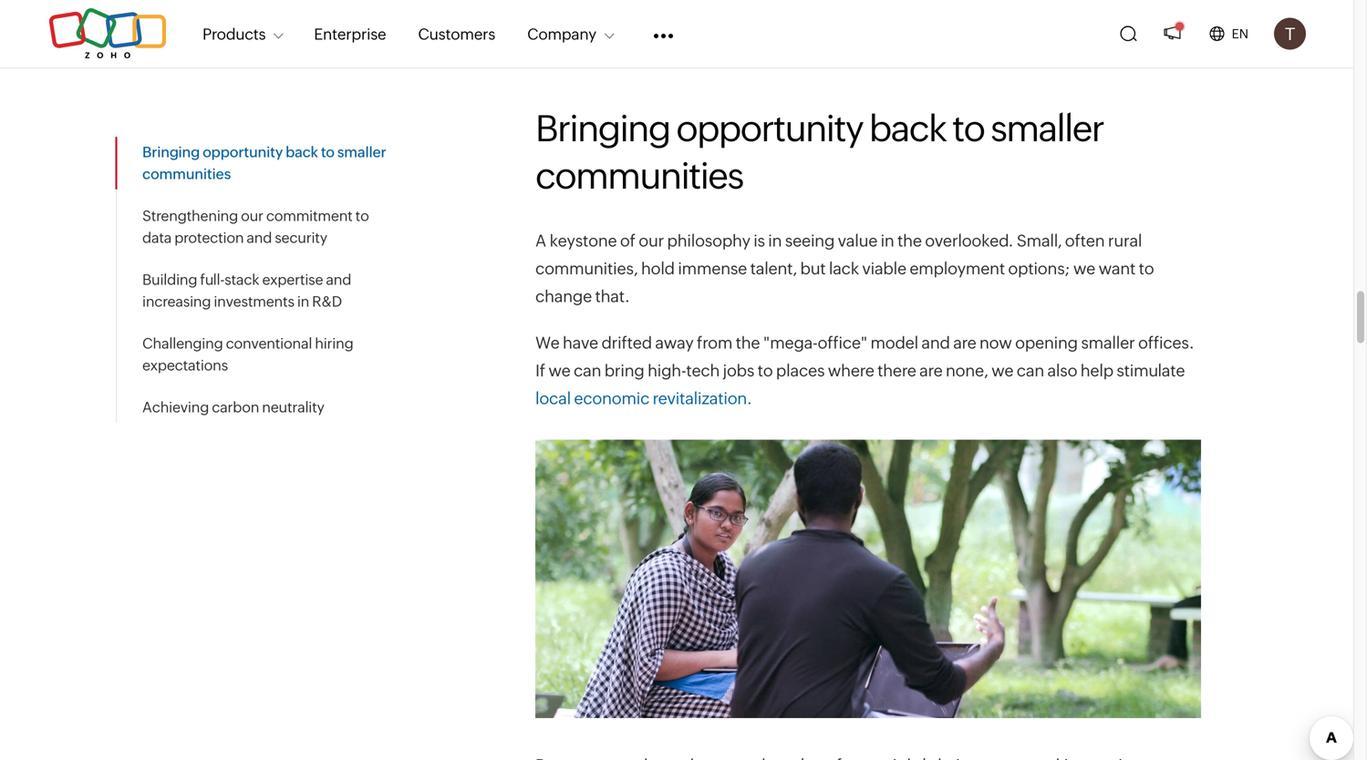 Task type: locate. For each thing, give the bounding box(es) containing it.
local economic revitalization. link
[[536, 390, 752, 408]]

expertise
[[262, 271, 323, 288]]

"mega-
[[763, 334, 818, 352]]

1 horizontal spatial communities
[[536, 155, 743, 197]]

1 horizontal spatial back
[[869, 108, 946, 150]]

1 horizontal spatial our
[[639, 232, 664, 250]]

and up r&d
[[326, 271, 351, 288]]

hiring
[[315, 335, 354, 352]]

2 horizontal spatial we
[[1074, 260, 1096, 278]]

are up none,
[[954, 334, 977, 352]]

1 horizontal spatial are
[[954, 334, 977, 352]]

2 can from the left
[[1017, 362, 1045, 380]]

smaller
[[991, 108, 1104, 150], [337, 144, 386, 161], [1081, 334, 1135, 352]]

revitalization.
[[653, 390, 752, 408]]

are right there
[[920, 362, 943, 380]]

the inside we have drifted away from the "mega-office" model and are now opening smaller offices. if we can bring high-tech jobs to places where there are none, we can also help stimulate
[[736, 334, 760, 352]]

bringing
[[536, 108, 670, 150], [142, 144, 200, 161]]

our inside a keystone of our philosophy is in seeing value in the overlooked. small, often rural communities, hold immense talent, but lack viable employment options; we want to change that.
[[639, 232, 664, 250]]

1 horizontal spatial and
[[326, 271, 351, 288]]

customers
[[418, 25, 495, 43]]

communities up strengthening
[[142, 166, 231, 182]]

1 horizontal spatial can
[[1017, 362, 1045, 380]]

can down have
[[574, 362, 601, 380]]

carbon
[[212, 399, 259, 416]]

we
[[1074, 260, 1096, 278], [549, 362, 571, 380], [992, 362, 1014, 380]]

there
[[878, 362, 917, 380]]

challenging
[[142, 335, 223, 352]]

places
[[776, 362, 825, 380]]

bringing opportunity back to smaller communities
[[536, 108, 1104, 197], [142, 144, 386, 182]]

in right is
[[768, 232, 782, 250]]

1 horizontal spatial bringing opportunity back to smaller communities
[[536, 108, 1104, 197]]

communities up "of"
[[536, 155, 743, 197]]

rural
[[1108, 232, 1142, 250]]

in up viable
[[881, 232, 895, 250]]

stimulate
[[1117, 362, 1185, 380]]

0 horizontal spatial bringing opportunity back to smaller communities
[[142, 144, 386, 182]]

in left r&d
[[297, 293, 309, 310]]

the
[[898, 232, 922, 250], [736, 334, 760, 352]]

smaller for a keystone of our philosophy is in seeing value in the overlooked. small, often rural communities, hold immense talent, but lack viable employment options; we want to change that.
[[991, 108, 1104, 150]]

bringing opportunity back to smaller communities up strengthening our commitment to data protection and security
[[142, 144, 386, 182]]

0 vertical spatial our
[[241, 208, 263, 224]]

0 vertical spatial the
[[898, 232, 922, 250]]

1 horizontal spatial in
[[768, 232, 782, 250]]

0 horizontal spatial bringing
[[142, 144, 200, 161]]

bringing opportunity back to smaller communities for security
[[142, 144, 386, 182]]

2 vertical spatial and
[[922, 334, 950, 352]]

conventional
[[226, 335, 312, 352]]

challenging conventional hiring expectations
[[142, 335, 354, 374]]

office"
[[818, 334, 868, 352]]

we inside a keystone of our philosophy is in seeing value in the overlooked. small, often rural communities, hold immense talent, but lack viable employment options; we want to change that.
[[1074, 260, 1096, 278]]

the inside a keystone of our philosophy is in seeing value in the overlooked. small, often rural communities, hold immense talent, but lack viable employment options; we want to change that.
[[898, 232, 922, 250]]

the up jobs on the top of page
[[736, 334, 760, 352]]

achieving carbon neutrality
[[142, 399, 325, 416]]

in inside building full-stack expertise and increasing investments in r&d
[[297, 293, 309, 310]]

strengthening our commitment to data protection and security
[[142, 208, 369, 246]]

drifted
[[602, 334, 652, 352]]

hold
[[641, 260, 675, 278]]

0 horizontal spatial back
[[286, 144, 318, 161]]

0 horizontal spatial communities
[[142, 166, 231, 182]]

help
[[1081, 362, 1114, 380]]

if
[[536, 362, 545, 380]]

data
[[142, 229, 172, 246]]

stack
[[225, 271, 259, 288]]

investments
[[214, 293, 294, 310]]

1 vertical spatial and
[[326, 271, 351, 288]]

but
[[801, 260, 826, 278]]

1 vertical spatial the
[[736, 334, 760, 352]]

2 horizontal spatial and
[[922, 334, 950, 352]]

0 horizontal spatial our
[[241, 208, 263, 224]]

philosophy
[[667, 232, 751, 250]]

often
[[1065, 232, 1105, 250]]

can left also
[[1017, 362, 1045, 380]]

0 horizontal spatial opportunity
[[203, 144, 283, 161]]

building full-stack expertise and increasing investments in r&d
[[142, 271, 351, 310]]

jobs
[[723, 362, 755, 380]]

small,
[[1017, 232, 1062, 250]]

communities,
[[536, 260, 638, 278]]

communities
[[536, 155, 743, 197], [142, 166, 231, 182]]

and right model
[[922, 334, 950, 352]]

and
[[247, 229, 272, 246], [326, 271, 351, 288], [922, 334, 950, 352]]

0 horizontal spatial and
[[247, 229, 272, 246]]

the up viable
[[898, 232, 922, 250]]

back
[[869, 108, 946, 150], [286, 144, 318, 161]]

our
[[241, 208, 263, 224], [639, 232, 664, 250]]

1 horizontal spatial opportunity
[[676, 108, 863, 150]]

can
[[574, 362, 601, 380], [1017, 362, 1045, 380]]

0 horizontal spatial in
[[297, 293, 309, 310]]

1 vertical spatial are
[[920, 362, 943, 380]]

we down now at the top right of page
[[992, 362, 1014, 380]]

from
[[697, 334, 733, 352]]

expectations
[[142, 357, 228, 374]]

1 horizontal spatial the
[[898, 232, 922, 250]]

0 vertical spatial and
[[247, 229, 272, 246]]

1 horizontal spatial bringing
[[536, 108, 670, 150]]

in
[[768, 232, 782, 250], [881, 232, 895, 250], [297, 293, 309, 310]]

0 horizontal spatial the
[[736, 334, 760, 352]]

lack
[[829, 260, 859, 278]]

and left "security"
[[247, 229, 272, 246]]

we down often
[[1074, 260, 1096, 278]]

0 horizontal spatial can
[[574, 362, 601, 380]]

economic
[[574, 390, 650, 408]]

immense
[[678, 260, 747, 278]]

our up protection
[[241, 208, 263, 224]]

our right "of"
[[639, 232, 664, 250]]

are
[[954, 334, 977, 352], [920, 362, 943, 380]]

to
[[952, 108, 985, 150], [321, 144, 335, 161], [355, 208, 369, 224], [1139, 260, 1154, 278], [758, 362, 773, 380]]

bringing opportunity back to smaller communities up seeing
[[536, 108, 1104, 197]]

company
[[527, 25, 597, 43]]

opportunity
[[676, 108, 863, 150], [203, 144, 283, 161]]

also
[[1048, 362, 1078, 380]]

commitment
[[266, 208, 353, 224]]

r&d
[[312, 293, 342, 310]]

talent,
[[750, 260, 797, 278]]

1 vertical spatial our
[[639, 232, 664, 250]]

smaller for strengthening our commitment to data protection and security
[[337, 144, 386, 161]]

we
[[536, 334, 560, 352]]

we right the if
[[549, 362, 571, 380]]

that.
[[595, 288, 630, 306]]

local
[[536, 390, 571, 408]]

seeing
[[785, 232, 835, 250]]



Task type: vqa. For each thing, say whether or not it's contained in the screenshot.
bottom the and
yes



Task type: describe. For each thing, give the bounding box(es) containing it.
and inside we have drifted away from the "mega-office" model and are now opening smaller offices. if we can bring high-tech jobs to places where there are none, we can also help stimulate
[[922, 334, 950, 352]]

have
[[563, 334, 598, 352]]

keystone
[[550, 232, 617, 250]]

communities for philosophy
[[536, 155, 743, 197]]

terry turtle image
[[1274, 18, 1306, 50]]

overlooked.
[[925, 232, 1014, 250]]

is
[[754, 232, 765, 250]]

where
[[828, 362, 875, 380]]

strengthening
[[142, 208, 238, 224]]

a keystone of our philosophy is in seeing value in the overlooked. small, often rural communities, hold immense talent, but lack viable employment options; we want to change that.
[[536, 232, 1154, 306]]

1 can from the left
[[574, 362, 601, 380]]

of
[[620, 232, 636, 250]]

bringing for a
[[536, 108, 670, 150]]

to inside strengthening our commitment to data protection and security
[[355, 208, 369, 224]]

offices.
[[1139, 334, 1195, 352]]

2 horizontal spatial in
[[881, 232, 895, 250]]

to inside we have drifted away from the "mega-office" model and are now opening smaller offices. if we can bring high-tech jobs to places where there are none, we can also help stimulate
[[758, 362, 773, 380]]

products
[[203, 25, 266, 43]]

opportunity for and
[[203, 144, 283, 161]]

tech
[[686, 362, 720, 380]]

options;
[[1008, 260, 1070, 278]]

full-
[[200, 271, 225, 288]]

away
[[655, 334, 694, 352]]

back for seeing
[[869, 108, 946, 150]]

now
[[980, 334, 1012, 352]]

bringing opportunity back to smaller communities for seeing
[[536, 108, 1104, 197]]

to inside a keystone of our philosophy is in seeing value in the overlooked. small, often rural communities, hold immense talent, but lack viable employment options; we want to change that.
[[1139, 260, 1154, 278]]

change
[[536, 288, 592, 306]]

back for security
[[286, 144, 318, 161]]

0 horizontal spatial are
[[920, 362, 943, 380]]

model
[[871, 334, 919, 352]]

enterprise
[[314, 25, 386, 43]]

our inside strengthening our commitment to data protection and security
[[241, 208, 263, 224]]

en
[[1232, 26, 1249, 41]]

employment
[[910, 260, 1005, 278]]

bring
[[605, 362, 645, 380]]

none,
[[946, 362, 989, 380]]

high-
[[648, 362, 686, 380]]

1 horizontal spatial we
[[992, 362, 1014, 380]]

0 vertical spatial are
[[954, 334, 977, 352]]

local economic revitalization.
[[536, 390, 752, 408]]

opportunity for in
[[676, 108, 863, 150]]

and inside building full-stack expertise and increasing investments in r&d
[[326, 271, 351, 288]]

security
[[275, 229, 327, 246]]

0 horizontal spatial we
[[549, 362, 571, 380]]

smaller inside we have drifted away from the "mega-office" model and are now opening smaller offices. if we can bring high-tech jobs to places where there are none, we can also help stimulate
[[1081, 334, 1135, 352]]

opening
[[1015, 334, 1078, 352]]

viable
[[862, 260, 907, 278]]

bringing for strengthening
[[142, 144, 200, 161]]

and inside strengthening our commitment to data protection and security
[[247, 229, 272, 246]]

enterprise link
[[314, 14, 386, 54]]

customers link
[[418, 14, 495, 54]]

a
[[536, 232, 547, 250]]

we have drifted away from the "mega-office" model and are now opening smaller offices. if we can bring high-tech jobs to places where there are none, we can also help stimulate
[[536, 334, 1195, 380]]

neutrality
[[262, 399, 325, 416]]

protection
[[174, 229, 244, 246]]

value
[[838, 232, 878, 250]]

communities for data
[[142, 166, 231, 182]]

want
[[1099, 260, 1136, 278]]

building
[[142, 271, 197, 288]]

achieving
[[142, 399, 209, 416]]

increasing
[[142, 293, 211, 310]]



